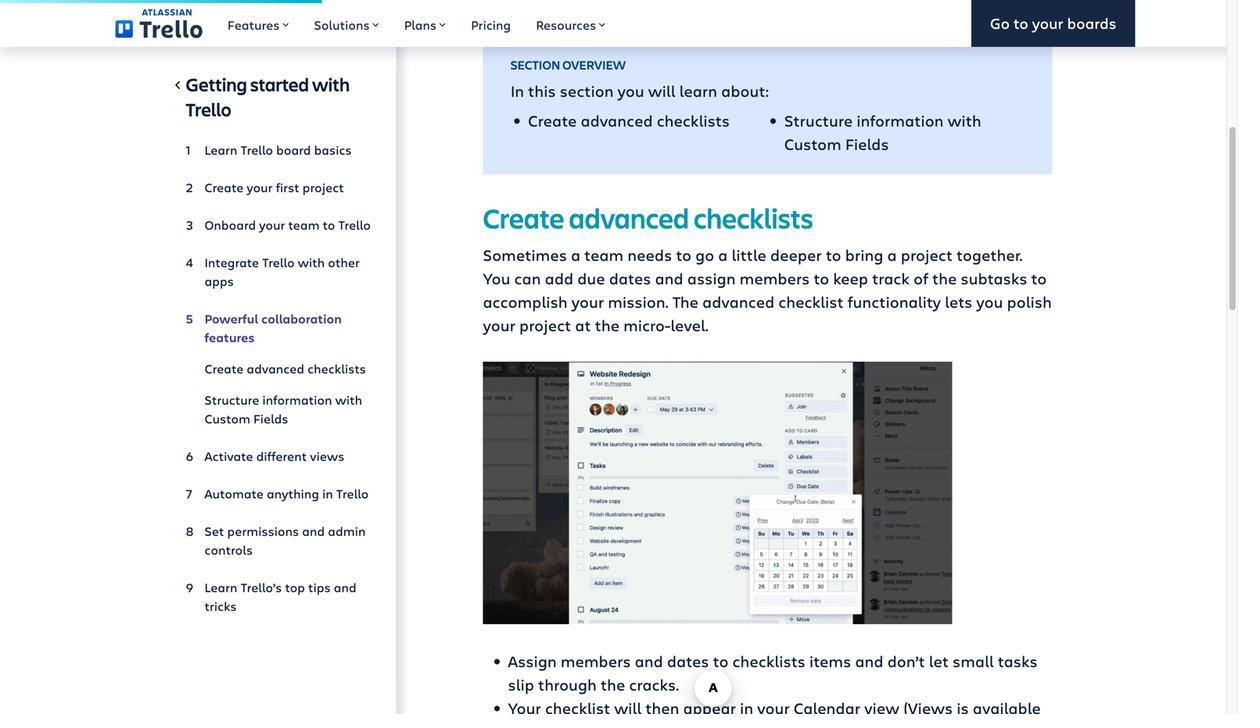 Task type: vqa. For each thing, say whether or not it's contained in the screenshot.
views
yes



Task type: describe. For each thing, give the bounding box(es) containing it.
tasks
[[998, 651, 1038, 672]]

onboard your team to trello link
[[186, 210, 371, 241]]

anything
[[267, 486, 319, 503]]

dates inside assign members and dates to checklists items and don't let small tasks slip through the cracks.
[[667, 651, 709, 672]]

getting started with trello link
[[186, 72, 371, 128]]

cracks.
[[629, 675, 679, 696]]

views
[[310, 448, 344, 465]]

track
[[872, 268, 910, 289]]

1 vertical spatial structure information with custom fields
[[205, 392, 362, 427]]

the inside assign members and dates to checklists items and don't let small tasks slip through the cracks.
[[601, 675, 625, 696]]

0 horizontal spatial structure
[[205, 392, 259, 409]]

go to your boards link
[[971, 0, 1135, 47]]

dates inside create advanced checklists sometimes a team needs to go a little deeper to bring a project together. you can add due dates and assign members to keep track of the subtasks to accomplish your mission. the advanced checklist functionality lets you polish your project at the micro-level.
[[609, 268, 651, 289]]

trello up 'other'
[[338, 217, 371, 233]]

checklist
[[779, 291, 844, 312]]

1 a from the left
[[571, 244, 581, 266]]

advanced down 'powerful collaboration features' "link" at left
[[247, 361, 304, 377]]

0 horizontal spatial fields
[[253, 411, 288, 427]]

plans button
[[392, 0, 458, 47]]

bring
[[845, 244, 884, 266]]

micro-
[[624, 315, 671, 336]]

learn trello board basics link
[[186, 135, 371, 166]]

team inside create advanced checklists sometimes a team needs to go a little deeper to bring a project together. you can add due dates and assign members to keep track of the subtasks to accomplish your mission. the advanced checklist functionality lets you polish your project at the micro-level.
[[584, 244, 624, 266]]

assign members and dates to checklists items and don't let small tasks slip through the cracks.
[[508, 651, 1038, 696]]

tricks
[[205, 598, 237, 615]]

your down "accomplish"
[[483, 315, 515, 336]]

boards
[[1067, 13, 1117, 33]]

activate
[[205, 448, 253, 465]]

automate anything in trello link
[[186, 479, 371, 510]]

checklists inside assign members and dates to checklists items and don't let small tasks slip through the cracks.
[[733, 651, 806, 672]]

learn trello's top tips and tricks
[[205, 580, 356, 615]]

learn for learn trello's top tips and tricks
[[205, 580, 237, 596]]

small
[[953, 651, 994, 672]]

integrate trello with other apps link
[[186, 247, 371, 297]]

features button
[[215, 0, 302, 47]]

assign
[[508, 651, 557, 672]]

let
[[929, 651, 949, 672]]

accomplish
[[483, 291, 568, 312]]

powerful collaboration features link
[[186, 303, 371, 354]]

little
[[732, 244, 766, 266]]

integrate
[[205, 254, 259, 271]]

needs
[[628, 244, 672, 266]]

about:
[[721, 80, 769, 101]]

trello right in
[[336, 486, 369, 503]]

don't
[[887, 651, 925, 672]]

you
[[483, 268, 510, 289]]

1 vertical spatial information
[[262, 392, 332, 409]]

checklists down the 'learn'
[[657, 110, 730, 131]]

1 vertical spatial create advanced checklists
[[205, 361, 366, 377]]

your inside 'link'
[[1032, 13, 1063, 33]]

this
[[528, 80, 556, 101]]

can
[[514, 268, 541, 289]]

set permissions and admin controls link
[[186, 516, 371, 566]]

will
[[648, 80, 676, 101]]

powerful
[[205, 311, 258, 327]]

subtasks
[[961, 268, 1027, 289]]

members inside assign members and dates to checklists items and don't let small tasks slip through the cracks.
[[561, 651, 631, 672]]

with for integrate trello with other apps link
[[298, 254, 325, 271]]

set permissions and admin controls
[[205, 523, 366, 559]]

learn
[[679, 80, 717, 101]]

advanced up "needs"
[[569, 199, 689, 237]]

collaboration
[[261, 311, 342, 327]]

controls
[[205, 542, 253, 559]]

automate anything in trello
[[205, 486, 369, 503]]

1 horizontal spatial information
[[857, 110, 944, 131]]

create up onboard
[[205, 179, 244, 196]]

solutions button
[[302, 0, 392, 47]]

items
[[810, 651, 851, 672]]

create your first project
[[205, 179, 344, 196]]

section
[[511, 57, 560, 73]]

other
[[328, 254, 360, 271]]

basics
[[314, 142, 352, 158]]

features
[[228, 16, 280, 33]]

go
[[695, 244, 714, 266]]

advanced down section
[[581, 110, 653, 131]]

getting
[[186, 72, 247, 97]]

go to your boards
[[990, 13, 1117, 33]]

create down 'features'
[[205, 361, 244, 377]]

learn for learn trello board basics
[[205, 142, 237, 158]]

advanced down assign
[[702, 291, 775, 312]]

0 vertical spatial create advanced checklists
[[528, 110, 730, 131]]

admin
[[328, 523, 366, 540]]

tips
[[308, 580, 331, 596]]

page progress progress bar
[[0, 0, 322, 3]]

1 horizontal spatial structure
[[784, 110, 853, 131]]

apps
[[205, 273, 234, 290]]

together.
[[957, 244, 1023, 266]]

getting started with trello
[[186, 72, 350, 122]]

overview
[[562, 57, 626, 73]]

to inside 'link'
[[1014, 13, 1029, 33]]

0 horizontal spatial team
[[288, 217, 320, 233]]

activate different views link
[[186, 441, 371, 472]]

level.
[[671, 315, 709, 336]]



Task type: locate. For each thing, give the bounding box(es) containing it.
0 vertical spatial you
[[618, 80, 644, 101]]

learn up tricks
[[205, 580, 237, 596]]

trello's
[[241, 580, 282, 596]]

1 horizontal spatial custom
[[784, 133, 842, 154]]

trello inside 'integrate trello with other apps'
[[262, 254, 295, 271]]

with for structure information with custom fields link at the bottom
[[335, 392, 362, 409]]

0 vertical spatial structure information with custom fields
[[784, 110, 981, 154]]

members
[[740, 268, 810, 289], [561, 651, 631, 672]]

create advanced checklists
[[528, 110, 730, 131], [205, 361, 366, 377]]

to
[[1014, 13, 1029, 33], [323, 217, 335, 233], [676, 244, 692, 266], [826, 244, 841, 266], [814, 268, 829, 289], [1031, 268, 1047, 289], [713, 651, 729, 672]]

set
[[205, 523, 224, 540]]

1 horizontal spatial fields
[[845, 133, 889, 154]]

0 vertical spatial custom
[[784, 133, 842, 154]]

a up due
[[571, 244, 581, 266]]

of
[[914, 268, 928, 289]]

2 vertical spatial project
[[519, 315, 571, 336]]

members inside create advanced checklists sometimes a team needs to go a little deeper to bring a project together. you can add due dates and assign members to keep track of the subtasks to accomplish your mission. the advanced checklist functionality lets you polish your project at the micro-level.
[[740, 268, 810, 289]]

create up the sometimes
[[483, 199, 564, 237]]

plans
[[404, 16, 437, 33]]

learn trello's top tips and tricks link
[[186, 573, 371, 623]]

solutions
[[314, 16, 370, 33]]

create your first project link
[[186, 172, 371, 203]]

resources button
[[523, 0, 618, 47]]

advanced
[[581, 110, 653, 131], [569, 199, 689, 237], [702, 291, 775, 312], [247, 361, 304, 377]]

an image showing an example of an advanced checklist on a trello card image
[[483, 362, 952, 625]]

a up track
[[887, 244, 897, 266]]

with inside 'integrate trello with other apps'
[[298, 254, 325, 271]]

and inside create advanced checklists sometimes a team needs to go a little deeper to bring a project together. you can add due dates and assign members to keep track of the subtasks to accomplish your mission. the advanced checklist functionality lets you polish your project at the micro-level.
[[655, 268, 683, 289]]

structure information with custom fields link
[[186, 385, 371, 435]]

a
[[571, 244, 581, 266], [718, 244, 728, 266], [887, 244, 897, 266]]

checklists inside create advanced checklists sometimes a team needs to go a little deeper to bring a project together. you can add due dates and assign members to keep track of the subtasks to accomplish your mission. the advanced checklist functionality lets you polish your project at the micro-level.
[[694, 199, 813, 237]]

your down create your first project
[[259, 217, 285, 233]]

0 vertical spatial members
[[740, 268, 810, 289]]

0 horizontal spatial dates
[[609, 268, 651, 289]]

and up the on the top of the page
[[655, 268, 683, 289]]

checklists down 'collaboration'
[[308, 361, 366, 377]]

and left don't
[[855, 651, 884, 672]]

powerful collaboration features
[[205, 311, 342, 346]]

started
[[250, 72, 309, 97]]

create advanced checklists down section overview in this section you will learn about:
[[528, 110, 730, 131]]

0 horizontal spatial information
[[262, 392, 332, 409]]

you down subtasks
[[977, 291, 1003, 312]]

0 vertical spatial project
[[303, 179, 344, 196]]

you
[[618, 80, 644, 101], [977, 291, 1003, 312]]

0 horizontal spatial structure information with custom fields
[[205, 392, 362, 427]]

trello inside "link"
[[241, 142, 273, 158]]

trello down getting
[[186, 97, 231, 122]]

0 vertical spatial information
[[857, 110, 944, 131]]

the right at
[[595, 315, 620, 336]]

custom
[[784, 133, 842, 154], [205, 411, 250, 427]]

1 horizontal spatial team
[[584, 244, 624, 266]]

members down deeper
[[740, 268, 810, 289]]

0 horizontal spatial custom
[[205, 411, 250, 427]]

create
[[528, 110, 577, 131], [205, 179, 244, 196], [483, 199, 564, 237], [205, 361, 244, 377]]

learn trello board basics
[[205, 142, 352, 158]]

the
[[672, 291, 699, 312]]

1 horizontal spatial project
[[519, 315, 571, 336]]

activate different views
[[205, 448, 344, 465]]

pricing link
[[458, 0, 523, 47]]

sometimes
[[483, 244, 567, 266]]

1 horizontal spatial you
[[977, 291, 1003, 312]]

checklists inside create advanced checklists link
[[308, 361, 366, 377]]

atlassian trello image
[[115, 9, 203, 38]]

1 vertical spatial team
[[584, 244, 624, 266]]

with for the getting started with trello link
[[312, 72, 350, 97]]

mission.
[[608, 291, 669, 312]]

1 vertical spatial structure
[[205, 392, 259, 409]]

1 vertical spatial dates
[[667, 651, 709, 672]]

integrate trello with other apps
[[205, 254, 360, 290]]

your
[[1032, 13, 1063, 33], [247, 179, 273, 196], [259, 217, 285, 233], [572, 291, 604, 312], [483, 315, 515, 336]]

checklists left "items"
[[733, 651, 806, 672]]

and right tips
[[334, 580, 356, 596]]

structure information with custom fields
[[784, 110, 981, 154], [205, 392, 362, 427]]

2 a from the left
[[718, 244, 728, 266]]

project right first at left top
[[303, 179, 344, 196]]

checklists
[[657, 110, 730, 131], [694, 199, 813, 237], [308, 361, 366, 377], [733, 651, 806, 672]]

to inside assign members and dates to checklists items and don't let small tasks slip through the cracks.
[[713, 651, 729, 672]]

pricing
[[471, 16, 511, 33]]

structure
[[784, 110, 853, 131], [205, 392, 259, 409]]

your down due
[[572, 291, 604, 312]]

0 horizontal spatial you
[[618, 80, 644, 101]]

add
[[545, 268, 573, 289]]

you inside create advanced checklists sometimes a team needs to go a little deeper to bring a project together. you can add due dates and assign members to keep track of the subtasks to accomplish your mission. the advanced checklist functionality lets you polish your project at the micro-level.
[[977, 291, 1003, 312]]

dates up cracks.
[[667, 651, 709, 672]]

1 vertical spatial you
[[977, 291, 1003, 312]]

0 vertical spatial structure
[[784, 110, 853, 131]]

slip
[[508, 675, 534, 696]]

0 vertical spatial dates
[[609, 268, 651, 289]]

1 horizontal spatial a
[[718, 244, 728, 266]]

and left admin
[[302, 523, 325, 540]]

lets
[[945, 291, 973, 312]]

0 horizontal spatial project
[[303, 179, 344, 196]]

with
[[312, 72, 350, 97], [948, 110, 981, 131], [298, 254, 325, 271], [335, 392, 362, 409]]

through
[[538, 675, 597, 696]]

and up cracks.
[[635, 651, 663, 672]]

the
[[932, 268, 957, 289], [595, 315, 620, 336], [601, 675, 625, 696]]

the right of
[[932, 268, 957, 289]]

1 vertical spatial the
[[595, 315, 620, 336]]

team
[[288, 217, 320, 233], [584, 244, 624, 266]]

create advanced checklists link
[[186, 354, 371, 385]]

information
[[857, 110, 944, 131], [262, 392, 332, 409]]

learn
[[205, 142, 237, 158], [205, 580, 237, 596]]

your left boards
[[1032, 13, 1063, 33]]

1 vertical spatial fields
[[253, 411, 288, 427]]

with inside getting started with trello
[[312, 72, 350, 97]]

team up due
[[584, 244, 624, 266]]

your left first at left top
[[247, 179, 273, 196]]

in
[[511, 80, 524, 101]]

at
[[575, 315, 591, 336]]

different
[[256, 448, 307, 465]]

members up 'through'
[[561, 651, 631, 672]]

section
[[560, 80, 614, 101]]

top
[[285, 580, 305, 596]]

2 horizontal spatial a
[[887, 244, 897, 266]]

polish
[[1007, 291, 1052, 312]]

the left cracks.
[[601, 675, 625, 696]]

1 horizontal spatial members
[[740, 268, 810, 289]]

resources
[[536, 16, 596, 33]]

first
[[276, 179, 299, 196]]

2 horizontal spatial project
[[901, 244, 953, 266]]

project up of
[[901, 244, 953, 266]]

functionality
[[848, 291, 941, 312]]

0 horizontal spatial create advanced checklists
[[205, 361, 366, 377]]

3 a from the left
[[887, 244, 897, 266]]

and inside learn trello's top tips and tricks
[[334, 580, 356, 596]]

a right go
[[718, 244, 728, 266]]

create advanced checklists down 'powerful collaboration features' "link" at left
[[205, 361, 366, 377]]

and
[[655, 268, 683, 289], [302, 523, 325, 540], [334, 580, 356, 596], [635, 651, 663, 672], [855, 651, 884, 672]]

trello left board
[[241, 142, 273, 158]]

and inside set permissions and admin controls
[[302, 523, 325, 540]]

2 vertical spatial the
[[601, 675, 625, 696]]

automate
[[205, 486, 264, 503]]

create inside create advanced checklists sometimes a team needs to go a little deeper to bring a project together. you can add due dates and assign members to keep track of the subtasks to accomplish your mission. the advanced checklist functionality lets you polish your project at the micro-level.
[[483, 199, 564, 237]]

learn inside learn trello's top tips and tricks
[[205, 580, 237, 596]]

project down "accomplish"
[[519, 315, 571, 336]]

0 vertical spatial fields
[[845, 133, 889, 154]]

1 vertical spatial project
[[901, 244, 953, 266]]

1 vertical spatial members
[[561, 651, 631, 672]]

0 vertical spatial learn
[[205, 142, 237, 158]]

0 vertical spatial team
[[288, 217, 320, 233]]

permissions
[[227, 523, 299, 540]]

onboard
[[205, 217, 256, 233]]

1 vertical spatial custom
[[205, 411, 250, 427]]

you left will
[[618, 80, 644, 101]]

trello
[[186, 97, 231, 122], [241, 142, 273, 158], [338, 217, 371, 233], [262, 254, 295, 271], [336, 486, 369, 503]]

onboard your team to trello
[[205, 217, 371, 233]]

1 horizontal spatial dates
[[667, 651, 709, 672]]

1 vertical spatial learn
[[205, 580, 237, 596]]

checklists up little
[[694, 199, 813, 237]]

you inside section overview in this section you will learn about:
[[618, 80, 644, 101]]

0 vertical spatial the
[[932, 268, 957, 289]]

create down this
[[528, 110, 577, 131]]

2 learn from the top
[[205, 580, 237, 596]]

dates up mission.
[[609, 268, 651, 289]]

section overview in this section you will learn about:
[[511, 57, 769, 101]]

learn inside learn trello board basics "link"
[[205, 142, 237, 158]]

keep
[[833, 268, 868, 289]]

due
[[577, 268, 605, 289]]

1 horizontal spatial create advanced checklists
[[528, 110, 730, 131]]

learn up create your first project
[[205, 142, 237, 158]]

trello inside getting started with trello
[[186, 97, 231, 122]]

custom inside structure information with custom fields link
[[205, 411, 250, 427]]

1 learn from the top
[[205, 142, 237, 158]]

board
[[276, 142, 311, 158]]

create advanced checklists sometimes a team needs to go a little deeper to bring a project together. you can add due dates and assign members to keep track of the subtasks to accomplish your mission. the advanced checklist functionality lets you polish your project at the micro-level.
[[483, 199, 1052, 336]]

features
[[205, 329, 255, 346]]

trello down onboard your team to trello link
[[262, 254, 295, 271]]

assign
[[687, 268, 736, 289]]

0 horizontal spatial members
[[561, 651, 631, 672]]

0 horizontal spatial a
[[571, 244, 581, 266]]

team down first at left top
[[288, 217, 320, 233]]

1 horizontal spatial structure information with custom fields
[[784, 110, 981, 154]]

in
[[322, 486, 333, 503]]



